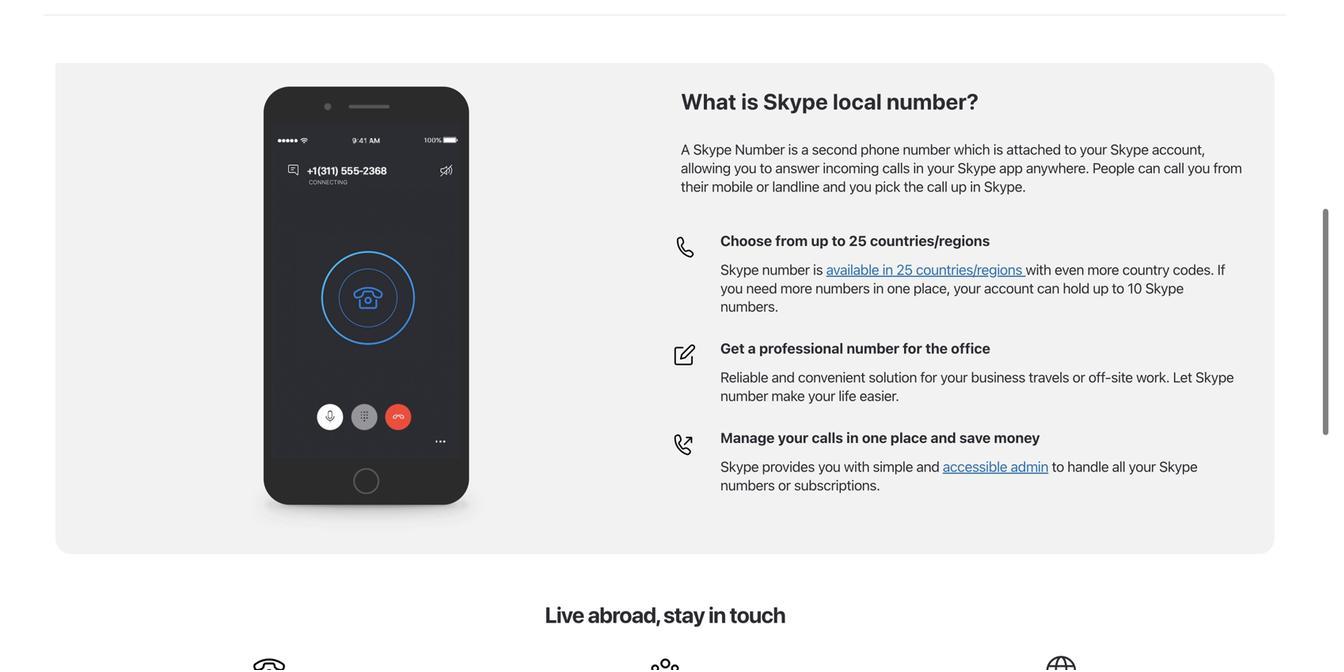 Task type: describe. For each thing, give the bounding box(es) containing it.
1 vertical spatial with
[[844, 459, 870, 476]]

1 vertical spatial from
[[776, 232, 808, 249]]

or inside to handle all your skype numbers or subscriptions.
[[779, 477, 791, 494]]

skype up need on the top of page
[[721, 261, 759, 278]]

manage
[[721, 430, 775, 447]]

to up the anywhere.
[[1065, 141, 1077, 158]]

10
[[1128, 280, 1143, 297]]

choose from up to 25 countries/regions
[[721, 232, 991, 249]]

live
[[545, 603, 584, 629]]

and inside a skype number is a second phone number which is attached to your skype account, allowing you to answer incoming calls in your skype app anywhere. people can call you from their mobile or landline and you pick the call up in skype.
[[823, 178, 846, 195]]

up inside with even more country codes. if you need more numbers in one place, your account can hold up to 10 skype numbers.
[[1093, 280, 1109, 297]]

incoming
[[823, 160, 879, 177]]

0 vertical spatial 25
[[849, 232, 867, 249]]

for for solution
[[921, 369, 938, 386]]

your inside to handle all your skype numbers or subscriptions.
[[1129, 459, 1157, 476]]

account
[[985, 280, 1034, 297]]

landline
[[773, 178, 820, 195]]

number inside a skype number is a second phone number which is attached to your skype account, allowing you to answer incoming calls in your skype app anywhere. people can call you from their mobile or landline and you pick the call up in skype.
[[903, 141, 951, 158]]

from inside a skype number is a second phone number which is attached to your skype account, allowing you to answer incoming calls in your skype app anywhere. people can call you from their mobile or landline and you pick the call up in skype.
[[1214, 160, 1243, 177]]

solution
[[869, 369, 918, 386]]

numbers inside with even more country codes. if you need more numbers in one place, your account can hold up to 10 skype numbers.
[[816, 280, 870, 297]]

skype number is available in 25 countries/regions
[[721, 261, 1026, 278]]

get a professional number for the office
[[721, 340, 991, 357]]

in right stay
[[709, 603, 726, 629]]

in right incoming
[[914, 160, 924, 177]]

and left the save at right
[[931, 430, 957, 447]]

in down life
[[847, 430, 859, 447]]

answer
[[776, 160, 820, 177]]

second
[[812, 141, 858, 158]]

easier.
[[860, 388, 900, 405]]

abroad,
[[588, 603, 660, 629]]

1 vertical spatial calls
[[812, 430, 844, 447]]

need
[[747, 280, 777, 297]]

a skype number is a second phone number which is attached to your skype account, allowing you to answer incoming calls in your skype app anywhere. people can call you from their mobile or landline and you pick the call up in skype.
[[681, 141, 1243, 195]]

0 vertical spatial countries/regions
[[871, 232, 991, 249]]

reliable and convenient solution for your business travels or off-site work. let skype number make your life easier.
[[721, 369, 1235, 405]]

your inside with even more country codes. if you need more numbers in one place, your account can hold up to 10 skype numbers.
[[954, 280, 981, 297]]

is up answer at the right top of page
[[789, 141, 798, 158]]

1 vertical spatial call
[[927, 178, 948, 195]]

skype inside with even more country codes. if you need more numbers in one place, your account can hold up to 10 skype numbers.
[[1146, 280, 1184, 297]]

life
[[839, 388, 857, 405]]

1 horizontal spatial 25
[[897, 261, 913, 278]]

people
[[1093, 160, 1135, 177]]

the inside a skype number is a second phone number which is attached to your skype account, allowing you to answer incoming calls in your skype app anywhere. people can call you from their mobile or landline and you pick the call up in skype.
[[904, 178, 924, 195]]

what
[[681, 88, 737, 115]]

1 vertical spatial one
[[863, 430, 888, 447]]

professional
[[760, 340, 844, 357]]

skype.
[[985, 178, 1026, 195]]

local
[[833, 88, 882, 115]]

to inside to handle all your skype numbers or subscriptions.
[[1052, 459, 1065, 476]]

with even more country codes. if you need more numbers in one place, your account can hold up to 10 skype numbers.
[[721, 261, 1226, 315]]

you up the mobile
[[734, 160, 757, 177]]

place,
[[914, 280, 951, 297]]

up inside a skype number is a second phone number which is attached to your skype account, allowing you to answer incoming calls in your skype app anywhere. people can call you from their mobile or landline and you pick the call up in skype.
[[951, 178, 967, 195]]

provides
[[763, 459, 815, 476]]

your down office
[[941, 369, 968, 386]]

touch
[[730, 603, 786, 629]]

even
[[1055, 261, 1085, 278]]

calls inside a skype number is a second phone number which is attached to your skype account, allowing you to answer incoming calls in your skype app anywhere. people can call you from their mobile or landline and you pick the call up in skype.
[[883, 160, 910, 177]]

accessible admin link
[[943, 459, 1049, 476]]

can inside a skype number is a second phone number which is attached to your skype account, allowing you to answer incoming calls in your skype app anywhere. people can call you from their mobile or landline and you pick the call up in skype.
[[1139, 160, 1161, 177]]

or inside a skype number is a second phone number which is attached to your skype account, allowing you to answer incoming calls in your skype app anywhere. people can call you from their mobile or landline and you pick the call up in skype.
[[757, 178, 769, 195]]

you down incoming
[[850, 178, 872, 195]]

in left skype.
[[971, 178, 981, 195]]

stay
[[664, 603, 705, 629]]

a inside a skype number is a second phone number which is attached to your skype account, allowing you to answer incoming calls in your skype app anywhere. people can call you from their mobile or landline and you pick the call up in skype.
[[802, 141, 809, 158]]

what is skype local number?
[[681, 88, 979, 115]]

is right what at the top of page
[[742, 88, 759, 115]]

is up app
[[994, 141, 1004, 158]]

office
[[952, 340, 991, 357]]

pick
[[875, 178, 901, 195]]

accessible
[[943, 459, 1008, 476]]

you down account,
[[1188, 160, 1211, 177]]

hold
[[1063, 280, 1090, 297]]

you inside with even more country codes. if you need more numbers in one place, your account can hold up to 10 skype numbers.
[[721, 280, 743, 297]]

skype up 'number'
[[764, 88, 829, 115]]

manage your calls in one place and save money
[[721, 430, 1041, 447]]

your up provides
[[778, 430, 809, 447]]



Task type: locate. For each thing, give the bounding box(es) containing it.
skype right let
[[1196, 369, 1235, 386]]

skype inside to handle all your skype numbers or subscriptions.
[[1160, 459, 1198, 476]]

or inside reliable and convenient solution for your business travels or off-site work. let skype number make your life easier.
[[1073, 369, 1086, 386]]

save
[[960, 430, 991, 447]]

to
[[1065, 141, 1077, 158], [760, 160, 772, 177], [832, 232, 846, 249], [1113, 280, 1125, 297], [1052, 459, 1065, 476]]

skype inside reliable and convenient solution for your business travels or off-site work. let skype number make your life easier.
[[1196, 369, 1235, 386]]

1 vertical spatial can
[[1038, 280, 1060, 297]]

25 up available on the top right of the page
[[849, 232, 867, 249]]

the left office
[[926, 340, 948, 357]]

countries/regions up available in 25 countries/regions link
[[871, 232, 991, 249]]

can left 'hold'
[[1038, 280, 1060, 297]]

to right admin
[[1052, 459, 1065, 476]]

2 vertical spatial up
[[1093, 280, 1109, 297]]

0 horizontal spatial up
[[812, 232, 829, 249]]

you up subscriptions.
[[819, 459, 841, 476]]

choose
[[721, 232, 773, 249]]

1 horizontal spatial can
[[1139, 160, 1161, 177]]

1 horizontal spatial calls
[[883, 160, 910, 177]]

more
[[1088, 261, 1120, 278], [781, 280, 813, 297]]

0 horizontal spatial 25
[[849, 232, 867, 249]]

1 horizontal spatial more
[[1088, 261, 1120, 278]]

skype provides you with simple and accessible admin
[[721, 459, 1049, 476]]

up up available on the top right of the page
[[812, 232, 829, 249]]

reliable
[[721, 369, 769, 386]]

0 horizontal spatial with
[[844, 459, 870, 476]]

country
[[1123, 261, 1170, 278]]

and up make
[[772, 369, 795, 386]]

mobile
[[712, 178, 753, 195]]

for for number
[[903, 340, 923, 357]]

travels
[[1029, 369, 1070, 386]]

call down account,
[[1164, 160, 1185, 177]]

1 horizontal spatial call
[[1164, 160, 1185, 177]]

or left off-
[[1073, 369, 1086, 386]]

0 vertical spatial numbers
[[816, 280, 870, 297]]

and down incoming
[[823, 178, 846, 195]]

number left which
[[903, 141, 951, 158]]

for
[[903, 340, 923, 357], [921, 369, 938, 386]]

1 vertical spatial countries/regions
[[916, 261, 1023, 278]]

more right need on the top of page
[[781, 280, 813, 297]]

numbers inside to handle all your skype numbers or subscriptions.
[[721, 477, 775, 494]]

countries/regions up place,
[[916, 261, 1023, 278]]

1 horizontal spatial or
[[779, 477, 791, 494]]

1 vertical spatial up
[[812, 232, 829, 249]]

app
[[1000, 160, 1023, 177]]

or right the mobile
[[757, 178, 769, 195]]

skype up 'people'
[[1111, 141, 1149, 158]]

to left 10
[[1113, 280, 1125, 297]]

number up need on the top of page
[[763, 261, 810, 278]]

a right get
[[748, 340, 756, 357]]

25 right available on the top right of the page
[[897, 261, 913, 278]]

let
[[1174, 369, 1193, 386]]

your right place,
[[954, 280, 981, 297]]

and inside reliable and convenient solution for your business travels or off-site work. let skype number make your life easier.
[[772, 369, 795, 386]]

one
[[888, 280, 911, 297], [863, 430, 888, 447]]

1 vertical spatial the
[[926, 340, 948, 357]]

off-
[[1089, 369, 1112, 386]]

handle
[[1068, 459, 1109, 476]]

is
[[742, 88, 759, 115], [789, 141, 798, 158], [994, 141, 1004, 158], [814, 261, 823, 278]]

subscriptions.
[[795, 477, 881, 494]]

up
[[951, 178, 967, 195], [812, 232, 829, 249], [1093, 280, 1109, 297]]

1 horizontal spatial a
[[802, 141, 809, 158]]

with left even
[[1026, 261, 1052, 278]]

convenient
[[799, 369, 866, 386]]

site
[[1112, 369, 1134, 386]]

number up solution
[[847, 340, 900, 357]]

to inside with even more country codes. if you need more numbers in one place, your account can hold up to 10 skype numbers.
[[1113, 280, 1125, 297]]

numbers.
[[721, 298, 779, 315]]

2 horizontal spatial or
[[1073, 369, 1086, 386]]

0 vertical spatial for
[[903, 340, 923, 357]]

1 vertical spatial or
[[1073, 369, 1086, 386]]

0 vertical spatial one
[[888, 280, 911, 297]]

0 vertical spatial the
[[904, 178, 924, 195]]

0 vertical spatial with
[[1026, 261, 1052, 278]]

calls down life
[[812, 430, 844, 447]]

one up skype provides you with simple and accessible admin
[[863, 430, 888, 447]]

in down skype number is available in 25 countries/regions
[[874, 280, 884, 297]]

their
[[681, 178, 709, 195]]

your right all
[[1129, 459, 1157, 476]]

2 horizontal spatial up
[[1093, 280, 1109, 297]]

skype right all
[[1160, 459, 1198, 476]]

skype down which
[[958, 160, 996, 177]]

numbers
[[816, 280, 870, 297], [721, 477, 775, 494]]

available
[[827, 261, 880, 278]]

phone
[[861, 141, 900, 158]]

live abroad, stay in touch
[[545, 603, 786, 629]]

with
[[1026, 261, 1052, 278], [844, 459, 870, 476]]

skype up the allowing
[[694, 141, 732, 158]]

business
[[972, 369, 1026, 386]]

attached
[[1007, 141, 1061, 158]]

0 horizontal spatial the
[[904, 178, 924, 195]]

1 vertical spatial more
[[781, 280, 813, 297]]

you up numbers.
[[721, 280, 743, 297]]

admin
[[1011, 459, 1049, 476]]

calls up pick
[[883, 160, 910, 177]]

and down place
[[917, 459, 940, 476]]

skype
[[764, 88, 829, 115], [694, 141, 732, 158], [1111, 141, 1149, 158], [958, 160, 996, 177], [721, 261, 759, 278], [1146, 280, 1184, 297], [1196, 369, 1235, 386], [721, 459, 759, 476], [1160, 459, 1198, 476]]

countries/regions
[[871, 232, 991, 249], [916, 261, 1023, 278]]

money
[[995, 430, 1041, 447]]

0 vertical spatial up
[[951, 178, 967, 195]]

one inside with even more country codes. if you need more numbers in one place, your account can hold up to 10 skype numbers.
[[888, 280, 911, 297]]

numbers down provides
[[721, 477, 775, 494]]

place
[[891, 430, 928, 447]]

for right solution
[[921, 369, 938, 386]]

with up subscriptions.
[[844, 459, 870, 476]]

with inside with even more country codes. if you need more numbers in one place, your account can hold up to 10 skype numbers.
[[1026, 261, 1052, 278]]

1 horizontal spatial numbers
[[816, 280, 870, 297]]

1 vertical spatial for
[[921, 369, 938, 386]]

0 vertical spatial more
[[1088, 261, 1120, 278]]

number down reliable
[[721, 388, 769, 405]]

for inside reliable and convenient solution for your business travels or off-site work. let skype number make your life easier.
[[921, 369, 938, 386]]

0 horizontal spatial a
[[748, 340, 756, 357]]

up right 'hold'
[[1093, 280, 1109, 297]]

numbers down available on the top right of the page
[[816, 280, 870, 297]]

number?
[[887, 88, 979, 115]]

available in 25 countries/regions link
[[827, 261, 1026, 278]]

the right pick
[[904, 178, 924, 195]]

you
[[734, 160, 757, 177], [1188, 160, 1211, 177], [850, 178, 872, 195], [721, 280, 743, 297], [819, 459, 841, 476]]

for up solution
[[903, 340, 923, 357]]

make
[[772, 388, 805, 405]]

in right available on the top right of the page
[[883, 261, 894, 278]]

all
[[1113, 459, 1126, 476]]

to handle all your skype numbers or subscriptions.
[[721, 459, 1198, 494]]

your
[[1080, 141, 1108, 158], [928, 160, 955, 177], [954, 280, 981, 297], [941, 369, 968, 386], [809, 388, 836, 405], [778, 430, 809, 447], [1129, 459, 1157, 476]]

from
[[1214, 160, 1243, 177], [776, 232, 808, 249]]

your down convenient
[[809, 388, 836, 405]]

if
[[1218, 261, 1226, 278]]

a
[[681, 141, 690, 158]]

allowing
[[681, 160, 731, 177]]

your up 'people'
[[1080, 141, 1108, 158]]

25
[[849, 232, 867, 249], [897, 261, 913, 278]]

1 vertical spatial 25
[[897, 261, 913, 278]]

the
[[904, 178, 924, 195], [926, 340, 948, 357]]

in
[[914, 160, 924, 177], [971, 178, 981, 195], [883, 261, 894, 278], [874, 280, 884, 297], [847, 430, 859, 447], [709, 603, 726, 629]]

0 horizontal spatial can
[[1038, 280, 1060, 297]]

to down 'number'
[[760, 160, 772, 177]]

more up 'hold'
[[1088, 261, 1120, 278]]

0 vertical spatial calls
[[883, 160, 910, 177]]

0 horizontal spatial or
[[757, 178, 769, 195]]

0 vertical spatial or
[[757, 178, 769, 195]]

0 vertical spatial a
[[802, 141, 809, 158]]

0 horizontal spatial from
[[776, 232, 808, 249]]

work.
[[1137, 369, 1170, 386]]

or
[[757, 178, 769, 195], [1073, 369, 1086, 386], [779, 477, 791, 494]]

0 vertical spatial call
[[1164, 160, 1185, 177]]

account,
[[1153, 141, 1206, 158]]

skype down country
[[1146, 280, 1184, 297]]

0 horizontal spatial numbers
[[721, 477, 775, 494]]

0 horizontal spatial calls
[[812, 430, 844, 447]]

0 vertical spatial can
[[1139, 160, 1161, 177]]

1 horizontal spatial from
[[1214, 160, 1243, 177]]

up down which
[[951, 178, 967, 195]]

a up answer at the right top of page
[[802, 141, 809, 158]]

and
[[823, 178, 846, 195], [772, 369, 795, 386], [931, 430, 957, 447], [917, 459, 940, 476]]

codes.
[[1174, 261, 1215, 278]]

to up available on the top right of the page
[[832, 232, 846, 249]]

1 vertical spatial a
[[748, 340, 756, 357]]

0 horizontal spatial call
[[927, 178, 948, 195]]

number
[[903, 141, 951, 158], [763, 261, 810, 278], [847, 340, 900, 357], [721, 388, 769, 405]]

one down skype number is available in 25 countries/regions
[[888, 280, 911, 297]]

can down account,
[[1139, 160, 1161, 177]]

a
[[802, 141, 809, 158], [748, 340, 756, 357]]

0 horizontal spatial more
[[781, 280, 813, 297]]

1 vertical spatial numbers
[[721, 477, 775, 494]]

calls
[[883, 160, 910, 177], [812, 430, 844, 447]]

call right pick
[[927, 178, 948, 195]]

get
[[721, 340, 745, 357]]

number
[[735, 141, 785, 158]]

in inside with even more country codes. if you need more numbers in one place, your account can hold up to 10 skype numbers.
[[874, 280, 884, 297]]

0 vertical spatial from
[[1214, 160, 1243, 177]]

number inside reliable and convenient solution for your business travels or off-site work. let skype number make your life easier.
[[721, 388, 769, 405]]

is left available on the top right of the page
[[814, 261, 823, 278]]

which
[[954, 141, 991, 158]]

call
[[1164, 160, 1185, 177], [927, 178, 948, 195]]

1 horizontal spatial the
[[926, 340, 948, 357]]

can inside with even more country codes. if you need more numbers in one place, your account can hold up to 10 skype numbers.
[[1038, 280, 1060, 297]]

simple
[[873, 459, 913, 476]]

your down which
[[928, 160, 955, 177]]

can
[[1139, 160, 1161, 177], [1038, 280, 1060, 297]]

or down provides
[[779, 477, 791, 494]]

1 horizontal spatial with
[[1026, 261, 1052, 278]]

anywhere.
[[1027, 160, 1090, 177]]

2 vertical spatial or
[[779, 477, 791, 494]]

skype down manage
[[721, 459, 759, 476]]

1 horizontal spatial up
[[951, 178, 967, 195]]



Task type: vqa. For each thing, say whether or not it's contained in the screenshot.
HK ICON on the top of page
no



